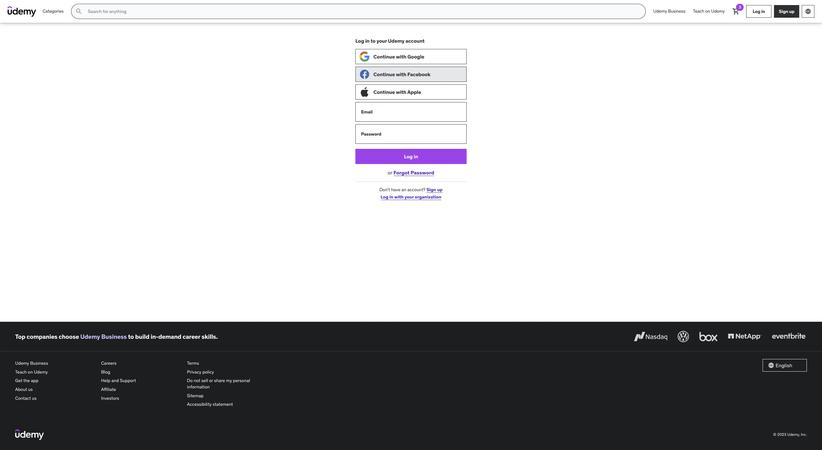 Task type: describe. For each thing, give the bounding box(es) containing it.
2 vertical spatial udemy business link
[[15, 359, 96, 368]]

small image
[[769, 362, 775, 369]]

teach on udemy
[[694, 8, 725, 14]]

or forgot password
[[388, 170, 435, 176]]

password
[[411, 170, 435, 176]]

build
[[135, 333, 150, 341]]

choose a language image
[[806, 8, 812, 15]]

google
[[408, 53, 425, 60]]

inc.
[[802, 432, 808, 437]]

0 horizontal spatial your
[[377, 38, 387, 44]]

business for udemy business
[[669, 8, 686, 14]]

1 horizontal spatial up
[[790, 8, 795, 14]]

apple
[[408, 89, 421, 95]]

log in with your organization link
[[381, 194, 442, 200]]

affiliate
[[101, 387, 116, 392]]

business for udemy business teach on udemy get the app about us contact us
[[30, 361, 48, 366]]

1 horizontal spatial sign up link
[[775, 5, 800, 18]]

account
[[406, 38, 425, 44]]

do not sell or share my personal information button
[[187, 377, 268, 392]]

submit search image
[[75, 8, 83, 15]]

0 vertical spatial udemy image
[[8, 6, 36, 17]]

1 vertical spatial udemy image
[[15, 429, 44, 440]]

© 2023 udemy, inc.
[[774, 432, 808, 437]]

sign up
[[780, 8, 795, 14]]

not
[[194, 378, 200, 384]]

contact
[[15, 395, 31, 401]]

your inside "don't have an account? sign up log in with your organization"
[[405, 194, 414, 200]]

with for google
[[396, 53, 407, 60]]

shopping cart with 3 items image
[[733, 8, 741, 15]]

continue for continue with facebook
[[374, 71, 395, 77]]

blog link
[[101, 368, 182, 377]]

companies
[[27, 333, 57, 341]]

0 vertical spatial us
[[28, 387, 33, 392]]

careers link
[[101, 359, 182, 368]]

0 vertical spatial to
[[371, 38, 376, 44]]

continue with google button
[[356, 49, 467, 64]]

Search for anything text field
[[87, 6, 638, 17]]

3
[[739, 5, 742, 9]]

app
[[31, 378, 38, 384]]

©
[[774, 432, 777, 437]]

do
[[187, 378, 193, 384]]

log inside "don't have an account? sign up log in with your organization"
[[381, 194, 389, 200]]

help and support link
[[101, 377, 182, 385]]

don't have an account? sign up log in with your organization
[[380, 187, 443, 200]]

sign inside "don't have an account? sign up log in with your organization"
[[427, 187, 437, 192]]

choose
[[59, 333, 79, 341]]

in inside log in button
[[414, 153, 418, 160]]

policy
[[203, 369, 214, 375]]

nasdaq image
[[633, 330, 669, 344]]

continue with apple button
[[356, 84, 467, 100]]

sitemap
[[187, 393, 204, 399]]

continue with facebook button
[[356, 67, 467, 82]]

don't
[[380, 187, 390, 192]]

personal
[[233, 378, 250, 384]]

investors
[[101, 395, 119, 401]]

sell
[[201, 378, 208, 384]]

udemy,
[[788, 432, 801, 437]]

forgot
[[394, 170, 410, 176]]

udemy business teach on udemy get the app about us contact us
[[15, 361, 48, 401]]

continue with apple
[[374, 89, 421, 95]]

log inside log in button
[[404, 153, 413, 160]]

1 vertical spatial teach on udemy link
[[15, 368, 96, 377]]

2023
[[778, 432, 787, 437]]

blog
[[101, 369, 110, 375]]

english button
[[763, 359, 808, 372]]

support
[[120, 378, 136, 384]]

continue with google
[[374, 53, 425, 60]]



Task type: vqa. For each thing, say whether or not it's contained in the screenshot.
Notifications icon
no



Task type: locate. For each thing, give the bounding box(es) containing it.
about us link
[[15, 385, 96, 394]]

accessibility statement link
[[187, 400, 268, 409]]

continue down continue with facebook
[[374, 89, 395, 95]]

or inside terms privacy policy do not sell or share my personal information sitemap accessibility statement
[[209, 378, 213, 384]]

share
[[214, 378, 225, 384]]

1 vertical spatial to
[[128, 333, 134, 341]]

up up organization
[[438, 187, 443, 192]]

volkswagen image
[[677, 330, 691, 344]]

log in for log in button
[[404, 153, 418, 160]]

0 horizontal spatial teach on udemy link
[[15, 368, 96, 377]]

3 continue from the top
[[374, 89, 395, 95]]

log down search for anything text box
[[356, 38, 364, 44]]

0 horizontal spatial to
[[128, 333, 134, 341]]

2 horizontal spatial business
[[669, 8, 686, 14]]

with inside 'button'
[[396, 53, 407, 60]]

us
[[28, 387, 33, 392], [32, 395, 37, 401]]

teach inside udemy business teach on udemy get the app about us contact us
[[15, 369, 27, 375]]

log inside "log in" 'link'
[[753, 8, 761, 14]]

1 horizontal spatial teach
[[694, 8, 705, 14]]

on up the
[[28, 369, 33, 375]]

log right 3
[[753, 8, 761, 14]]

have
[[391, 187, 401, 192]]

sign up link
[[775, 5, 800, 18], [427, 187, 443, 192]]

0 vertical spatial sign up link
[[775, 5, 800, 18]]

with left the 'apple'
[[396, 89, 407, 95]]

terms
[[187, 361, 199, 366]]

1 horizontal spatial sign
[[780, 8, 789, 14]]

log in right 3
[[753, 8, 766, 14]]

on inside udemy business teach on udemy get the app about us contact us
[[28, 369, 33, 375]]

sign up link up organization
[[427, 187, 443, 192]]

careers
[[101, 361, 117, 366]]

0 horizontal spatial or
[[209, 378, 213, 384]]

1 vertical spatial udemy business link
[[80, 333, 127, 341]]

privacy policy link
[[187, 368, 268, 377]]

your up continue with google
[[377, 38, 387, 44]]

to
[[371, 38, 376, 44], [128, 333, 134, 341]]

categories button
[[39, 4, 67, 19]]

0 vertical spatial up
[[790, 8, 795, 14]]

1 vertical spatial business
[[101, 333, 127, 341]]

english
[[776, 362, 793, 369]]

udemy
[[654, 8, 668, 14], [712, 8, 725, 14], [388, 38, 405, 44], [80, 333, 100, 341], [15, 361, 29, 366], [34, 369, 48, 375]]

1 horizontal spatial or
[[388, 170, 393, 176]]

in down search for anything text box
[[366, 38, 370, 44]]

log up or forgot password
[[404, 153, 413, 160]]

1 vertical spatial on
[[28, 369, 33, 375]]

0 horizontal spatial business
[[30, 361, 48, 366]]

skills.
[[202, 333, 218, 341]]

business inside udemy business teach on udemy get the app about us contact us
[[30, 361, 48, 366]]

with down have
[[395, 194, 404, 200]]

0 vertical spatial log in
[[753, 8, 766, 14]]

1 horizontal spatial log in
[[753, 8, 766, 14]]

log in inside button
[[404, 153, 418, 160]]

in up forgot password link
[[414, 153, 418, 160]]

top
[[15, 333, 25, 341]]

0 horizontal spatial sign up link
[[427, 187, 443, 192]]

up
[[790, 8, 795, 14], [438, 187, 443, 192]]

statement
[[213, 402, 233, 407]]

accessibility
[[187, 402, 212, 407]]

0 horizontal spatial teach
[[15, 369, 27, 375]]

demand
[[158, 333, 181, 341]]

to left build at the bottom
[[128, 333, 134, 341]]

affiliate link
[[101, 385, 182, 394]]

2 vertical spatial business
[[30, 361, 48, 366]]

investors link
[[101, 394, 182, 403]]

0 vertical spatial business
[[669, 8, 686, 14]]

udemy business
[[654, 8, 686, 14]]

continue for continue with google
[[374, 53, 395, 60]]

continue for continue with apple
[[374, 89, 395, 95]]

teach on udemy link
[[690, 4, 729, 19], [15, 368, 96, 377]]

with
[[396, 53, 407, 60], [396, 71, 407, 77], [396, 89, 407, 95], [395, 194, 404, 200]]

in-
[[151, 333, 158, 341]]

my
[[226, 378, 232, 384]]

on left the shopping cart with 3 items icon
[[706, 8, 711, 14]]

1 horizontal spatial on
[[706, 8, 711, 14]]

eventbrite image
[[771, 330, 808, 344]]

1 horizontal spatial teach on udemy link
[[690, 4, 729, 19]]

teach on udemy link left the shopping cart with 3 items icon
[[690, 4, 729, 19]]

1 vertical spatial sign
[[427, 187, 437, 192]]

careers blog help and support affiliate investors
[[101, 361, 136, 401]]

teach on udemy link up about us "link"
[[15, 368, 96, 377]]

teach
[[694, 8, 705, 14], [15, 369, 27, 375]]

continue up continue with apple
[[374, 71, 395, 77]]

udemy image
[[8, 6, 36, 17], [15, 429, 44, 440]]

with for apple
[[396, 89, 407, 95]]

1 horizontal spatial your
[[405, 194, 414, 200]]

log in inside 'link'
[[753, 8, 766, 14]]

or
[[388, 170, 393, 176], [209, 378, 213, 384]]

facebook
[[408, 71, 431, 77]]

sign left choose a language "image"
[[780, 8, 789, 14]]

continue with facebook
[[374, 71, 431, 77]]

sitemap link
[[187, 392, 268, 400]]

with left facebook
[[396, 71, 407, 77]]

top companies choose udemy business to build in-demand career skills.
[[15, 333, 218, 341]]

and
[[112, 378, 119, 384]]

0 horizontal spatial up
[[438, 187, 443, 192]]

sign up link left choose a language "image"
[[775, 5, 800, 18]]

with for facebook
[[396, 71, 407, 77]]

sign
[[780, 8, 789, 14], [427, 187, 437, 192]]

0 horizontal spatial on
[[28, 369, 33, 375]]

0 vertical spatial teach
[[694, 8, 705, 14]]

with inside "don't have an account? sign up log in with your organization"
[[395, 194, 404, 200]]

in inside "don't have an account? sign up log in with your organization"
[[390, 194, 394, 200]]

0 horizontal spatial log in
[[404, 153, 418, 160]]

0 horizontal spatial sign
[[427, 187, 437, 192]]

0 vertical spatial sign
[[780, 8, 789, 14]]

netapp image
[[727, 330, 764, 344]]

on
[[706, 8, 711, 14], [28, 369, 33, 375]]

forgot password link
[[394, 170, 435, 176]]

udemy business link
[[650, 4, 690, 19], [80, 333, 127, 341], [15, 359, 96, 368]]

get the app link
[[15, 377, 96, 385]]

to up continue with google
[[371, 38, 376, 44]]

teach up the get
[[15, 369, 27, 375]]

0 vertical spatial teach on udemy link
[[690, 4, 729, 19]]

contact us link
[[15, 394, 96, 403]]

help
[[101, 378, 110, 384]]

or left forgot
[[388, 170, 393, 176]]

log in
[[753, 8, 766, 14], [404, 153, 418, 160]]

1 vertical spatial up
[[438, 187, 443, 192]]

business
[[669, 8, 686, 14], [101, 333, 127, 341], [30, 361, 48, 366]]

terms privacy policy do not sell or share my personal information sitemap accessibility statement
[[187, 361, 250, 407]]

1 vertical spatial your
[[405, 194, 414, 200]]

in down have
[[390, 194, 394, 200]]

log in for "log in" 'link'
[[753, 8, 766, 14]]

1 vertical spatial continue
[[374, 71, 395, 77]]

2 continue from the top
[[374, 71, 395, 77]]

0 vertical spatial or
[[388, 170, 393, 176]]

0 vertical spatial continue
[[374, 53, 395, 60]]

log in up or forgot password
[[404, 153, 418, 160]]

continue down log in to your udemy account
[[374, 53, 395, 60]]

your
[[377, 38, 387, 44], [405, 194, 414, 200]]

1 vertical spatial teach
[[15, 369, 27, 375]]

your down an
[[405, 194, 414, 200]]

0 vertical spatial your
[[377, 38, 387, 44]]

in left sign up
[[762, 8, 766, 14]]

continue inside 'button'
[[374, 53, 395, 60]]

the
[[23, 378, 30, 384]]

information
[[187, 384, 210, 390]]

3 link
[[729, 4, 744, 19]]

1 horizontal spatial to
[[371, 38, 376, 44]]

0 vertical spatial on
[[706, 8, 711, 14]]

box image
[[699, 330, 720, 344]]

up left choose a language "image"
[[790, 8, 795, 14]]

an
[[402, 187, 407, 192]]

teach right udemy business
[[694, 8, 705, 14]]

with left 'google'
[[396, 53, 407, 60]]

career
[[183, 333, 200, 341]]

terms link
[[187, 359, 268, 368]]

1 continue from the top
[[374, 53, 395, 60]]

organization
[[415, 194, 442, 200]]

1 vertical spatial sign up link
[[427, 187, 443, 192]]

1 horizontal spatial business
[[101, 333, 127, 341]]

0 vertical spatial udemy business link
[[650, 4, 690, 19]]

in inside "log in" 'link'
[[762, 8, 766, 14]]

sign up organization
[[427, 187, 437, 192]]

log in link
[[747, 5, 772, 18]]

or right sell
[[209, 378, 213, 384]]

log in to your udemy account
[[356, 38, 425, 44]]

privacy
[[187, 369, 202, 375]]

account?
[[408, 187, 426, 192]]

get
[[15, 378, 22, 384]]

log in button
[[356, 149, 467, 164]]

log down don't
[[381, 194, 389, 200]]

1 vertical spatial or
[[209, 378, 213, 384]]

2 vertical spatial continue
[[374, 89, 395, 95]]

1 vertical spatial log in
[[404, 153, 418, 160]]

us right about
[[28, 387, 33, 392]]

up inside "don't have an account? sign up log in with your organization"
[[438, 187, 443, 192]]

categories
[[43, 8, 64, 14]]

us right contact
[[32, 395, 37, 401]]

1 vertical spatial us
[[32, 395, 37, 401]]

about
[[15, 387, 27, 392]]



